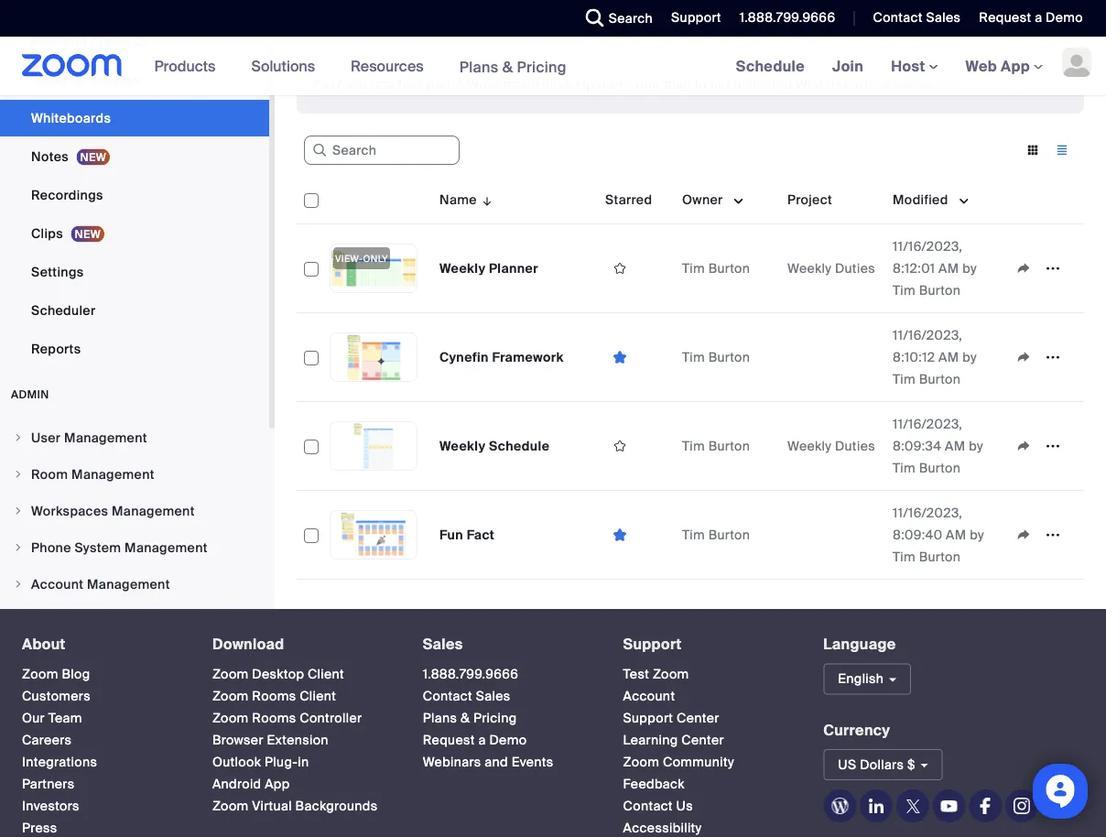 Task type: vqa. For each thing, say whether or not it's contained in the screenshot.
AM for 8:09:40
yes



Task type: describe. For each thing, give the bounding box(es) containing it.
tim inside 11/16/2023, 8:09:34 am by tim burton
[[893, 460, 916, 476]]

owner
[[683, 191, 723, 208]]

canvas for digital marketing canvas
[[663, 10, 709, 27]]

us
[[677, 798, 694, 815]]

workspaces management
[[31, 503, 195, 520]]

0 vertical spatial support
[[672, 9, 722, 26]]

zoom desktop client link
[[212, 666, 345, 683]]

webinars
[[423, 754, 482, 771]]

burton inside 11/16/2023, 8:10:12 am by tim burton
[[920, 371, 961, 388]]

learning center link
[[624, 732, 725, 749]]

11/16/2023, for 8:09:34
[[893, 416, 963, 432]]

outlook plug-in link
[[212, 754, 309, 771]]

accessibility
[[624, 820, 702, 837]]

backgrounds
[[296, 798, 378, 815]]

click to unstar the whiteboard fun fact image
[[606, 526, 635, 544]]

11/16/2023, 8:10:12 am by tim burton
[[893, 327, 978, 388]]

user management menu item
[[0, 421, 269, 455]]

right image for room management
[[13, 469, 24, 480]]

more options for weekly schedule image
[[1039, 438, 1068, 454]]

host button
[[892, 56, 939, 76]]

request inside 1.888.799.9666 contact sales plans & pricing request a demo webinars and events
[[423, 732, 475, 749]]

tim inside 11/16/2023, 8:12:01 am by tim burton
[[893, 282, 916, 299]]

web app
[[966, 56, 1031, 76]]

contact inside test zoom account support center learning center zoom community feedback contact us accessibility
[[624, 798, 673, 815]]

phone
[[31, 539, 71, 556]]

personal for personal contacts
[[31, 33, 86, 49]]

tim inside 11/16/2023, 8:09:40 am by tim burton
[[893, 548, 916, 565]]

a inside button
[[1029, 10, 1036, 27]]

pricing inside 1.888.799.9666 contact sales plans & pricing request a demo webinars and events
[[474, 710, 517, 727]]

thumbnail of fun fact image
[[331, 511, 417, 559]]

application for 11/16/2023, 8:09:34 am by tim burton
[[1010, 432, 1078, 460]]

plan
[[937, 76, 964, 93]]

Search text field
[[304, 136, 460, 165]]

weekly duties for 8:09:34
[[788, 438, 876, 454]]

us dollars $
[[839, 757, 916, 774]]

learning experience canvas
[[434, 10, 613, 27]]

team
[[48, 710, 82, 727]]

application for 11/16/2023, 8:09:40 am by tim burton
[[1010, 521, 1078, 549]]

search
[[609, 10, 653, 27]]

management for user management
[[64, 429, 147, 446]]

0 vertical spatial sales
[[927, 9, 961, 26]]

careers link
[[22, 732, 72, 749]]

show and tell with a twist
[[911, 10, 1072, 27]]

1 your from the left
[[426, 76, 453, 93]]

canvas for learning experience canvas
[[567, 10, 613, 27]]

1 vertical spatial center
[[682, 732, 725, 749]]

controller
[[300, 710, 362, 727]]

application for 11/16/2023, 8:10:12 am by tim burton
[[1010, 344, 1078, 371]]

our
[[22, 710, 45, 727]]

outlook
[[212, 754, 261, 771]]

solutions button
[[251, 37, 324, 95]]

currency
[[824, 721, 891, 740]]

contact us link
[[624, 798, 694, 815]]

application for 11/16/2023, 8:12:01 am by tim burton
[[1010, 255, 1078, 282]]

learning inside test zoom account support center learning center zoom community feedback contact us accessibility
[[624, 732, 679, 749]]

& inside 1.888.799.9666 contact sales plans & pricing request a demo webinars and events
[[461, 710, 470, 727]]

account inside test zoom account support center learning center zoom community feedback contact us accessibility
[[624, 688, 676, 705]]

press
[[22, 820, 57, 837]]

duties for 8:09:34
[[836, 438, 876, 454]]

test zoom account support center learning center zoom community feedback contact us accessibility
[[624, 666, 735, 837]]

to
[[695, 76, 707, 93]]

notes link
[[0, 138, 269, 175]]

tim down owner
[[683, 260, 705, 277]]

our team link
[[22, 710, 82, 727]]

notes
[[31, 148, 69, 165]]

webinars and events link
[[423, 754, 554, 771]]

uml class diagram weekly schedule
[[673, 10, 898, 27]]

tim burton for 8:09:34
[[683, 438, 751, 454]]

1.888.799.9666 for 1.888.799.9666
[[740, 9, 836, 26]]

0 vertical spatial contact
[[874, 9, 923, 26]]

phone system management
[[31, 539, 208, 556]]

by for 11/16/2023, 8:09:34 am by tim burton
[[970, 438, 984, 454]]

share image for 11/16/2023, 8:09:34 am by tim burton
[[1010, 438, 1039, 454]]

8:10:12
[[893, 349, 936, 366]]

customers link
[[22, 688, 91, 705]]

you
[[312, 76, 334, 93]]

right image for phone system management
[[13, 542, 24, 553]]

by for 11/16/2023, 8:12:01 am by tim burton
[[963, 260, 978, 277]]

only
[[363, 252, 388, 264]]

am for 8:09:40
[[947, 526, 967, 543]]

plans inside product information navigation
[[460, 57, 499, 76]]

0 vertical spatial center
[[677, 710, 720, 727]]

test
[[624, 666, 650, 683]]

tim inside 11/16/2023, 8:10:12 am by tim burton
[[893, 371, 916, 388]]

whiteboards.
[[796, 76, 879, 93]]

1 vertical spatial support
[[624, 635, 682, 654]]

twist
[[1040, 10, 1072, 27]]

with
[[1000, 10, 1025, 27]]

1 vertical spatial client
[[300, 688, 336, 705]]

1.888.799.9666 contact sales plans & pricing request a demo webinars and events
[[423, 666, 554, 771]]

workspaces management menu item
[[0, 494, 269, 529]]

contact sales
[[874, 9, 961, 26]]

dollars
[[861, 757, 905, 774]]

uml class diagram button
[[669, 0, 796, 27]]

integrations link
[[22, 754, 97, 771]]

modified
[[893, 191, 949, 208]]

weekly plann
[[1030, 10, 1107, 27]]

sales link
[[423, 635, 463, 654]]

2 rooms from the top
[[252, 710, 296, 727]]

us
[[839, 757, 857, 774]]

11/16/2023, for 8:09:40
[[893, 504, 963, 521]]

0 vertical spatial demo
[[1046, 9, 1084, 26]]

language
[[824, 635, 897, 654]]

personal devices
[[31, 71, 140, 88]]

tim right click to unstar the whiteboard fun fact "image"
[[683, 526, 705, 543]]

android
[[212, 776, 262, 793]]

1 upgrade from the left
[[577, 76, 631, 93]]

room management
[[31, 466, 155, 483]]

tim burton for 8:12:01
[[683, 260, 751, 277]]

share image for 11/16/2023, 8:12:01 am by tim burton
[[1010, 260, 1039, 277]]

zoom inside zoom blog customers our team careers integrations partners investors press
[[22, 666, 58, 683]]

tell
[[975, 10, 996, 27]]

fact
[[467, 526, 495, 543]]

right image
[[13, 432, 24, 443]]

feedback button
[[624, 776, 685, 793]]

click to unstar the whiteboard cynefin framework image
[[606, 349, 635, 366]]

11/16/2023, for 8:10:12
[[893, 327, 963, 344]]

community
[[663, 754, 735, 771]]

us dollars $ button
[[824, 750, 943, 781]]

partners link
[[22, 776, 75, 793]]

banner containing products
[[0, 37, 1107, 97]]

weekly schedule
[[440, 438, 550, 454]]

more options for weekly planner image
[[1039, 260, 1068, 277]]

management for workspaces management
[[112, 503, 195, 520]]

profile picture image
[[1063, 48, 1092, 77]]

clips
[[31, 225, 63, 242]]

zoom community link
[[624, 754, 735, 771]]

weekly schedule element
[[788, 9, 898, 27]]

limit.
[[543, 76, 573, 93]]

room management menu item
[[0, 457, 269, 492]]

digital marketing canvas
[[553, 10, 709, 27]]

user management
[[31, 429, 147, 446]]

weekly duties for 8:12:01
[[788, 260, 876, 277]]

account link
[[624, 688, 676, 705]]

more options for fun fact image
[[1039, 527, 1068, 543]]

show and tell with a twist element
[[907, 9, 1072, 27]]

view-
[[335, 252, 363, 264]]

2 vertical spatial schedule
[[489, 438, 550, 454]]

resources button
[[351, 37, 432, 95]]

2 your from the left
[[634, 76, 661, 93]]

zoom logo image
[[22, 54, 122, 77]]

host
[[892, 56, 930, 76]]

application containing name
[[297, 176, 1085, 580]]

account management menu item
[[0, 567, 269, 602]]

app inside meetings navigation
[[1002, 56, 1031, 76]]

1 rooms from the top
[[252, 688, 296, 705]]

english
[[839, 671, 885, 688]]

whiteboards
[[31, 109, 111, 126]]



Task type: locate. For each thing, give the bounding box(es) containing it.
0 vertical spatial 1.888.799.9666
[[740, 9, 836, 26]]

upgrade plan button
[[879, 70, 964, 99]]

schedule up the join link
[[839, 10, 898, 27]]

1 duties from the top
[[836, 260, 876, 277]]

contact down the 1.888.799.9666 link
[[423, 688, 473, 705]]

click to star the whiteboard weekly schedule image
[[606, 438, 635, 454]]

1 horizontal spatial request
[[980, 9, 1032, 26]]

1 vertical spatial personal
[[31, 71, 86, 88]]

web app button
[[966, 56, 1044, 76]]

am right 8:12:01
[[939, 260, 960, 277]]

more options for cynefin framework image
[[1039, 349, 1068, 366]]

11/16/2023, inside 11/16/2023, 8:12:01 am by tim burton
[[893, 238, 963, 255]]

client
[[308, 666, 345, 683], [300, 688, 336, 705]]

recordings link
[[0, 177, 269, 213]]

cell left 8:09:40
[[781, 491, 886, 580]]

right image inside account management menu item
[[13, 579, 24, 590]]

banner
[[0, 37, 1107, 97]]

duties
[[836, 260, 876, 277], [836, 438, 876, 454]]

app inside zoom desktop client zoom rooms client zoom rooms controller browser extension outlook plug-in android app zoom virtual backgrounds
[[265, 776, 290, 793]]

share image
[[1010, 349, 1039, 366], [1010, 438, 1039, 454]]

right image inside "room management" menu item
[[13, 469, 24, 480]]

right image up 'about' 'link'
[[13, 579, 24, 590]]

1.888.799.9666
[[740, 9, 836, 26], [423, 666, 519, 683]]

thumbnail of weekly planner image
[[331, 245, 417, 292]]

personal menu menu
[[0, 0, 269, 369]]

upgrade left plan
[[879, 76, 934, 93]]

11/16/2023, inside 11/16/2023, 8:09:40 am by tim burton
[[893, 504, 963, 521]]

have
[[338, 76, 367, 93]]

cell for 8:10:12
[[781, 313, 886, 402]]

1 horizontal spatial canvas
[[663, 10, 709, 27]]

0 vertical spatial app
[[1002, 56, 1031, 76]]

upgrade
[[577, 76, 631, 93], [879, 76, 934, 93]]

1 vertical spatial request
[[423, 732, 475, 749]]

system
[[75, 539, 121, 556]]

uml class diagram element
[[669, 9, 796, 27]]

4 right image from the top
[[13, 579, 24, 590]]

1.888.799.9666 button
[[726, 0, 841, 37], [740, 9, 836, 26]]

and left events
[[485, 754, 508, 771]]

reports
[[31, 340, 81, 357]]

0 horizontal spatial demo
[[490, 732, 527, 749]]

0 vertical spatial share image
[[1010, 349, 1039, 366]]

personal contacts link
[[0, 23, 269, 60]]

0 vertical spatial client
[[308, 666, 345, 683]]

contact inside 1.888.799.9666 contact sales plans & pricing request a demo webinars and events
[[423, 688, 473, 705]]

virtual
[[252, 798, 292, 815]]

personal
[[31, 33, 86, 49], [31, 71, 86, 88]]

meetings navigation
[[723, 37, 1107, 97]]

duties left 8:09:34 on the right of the page
[[836, 438, 876, 454]]

1 vertical spatial account
[[624, 688, 676, 705]]

personal for personal devices
[[31, 71, 86, 88]]

sales inside 1.888.799.9666 contact sales plans & pricing request a demo webinars and events
[[476, 688, 511, 705]]

right image inside the phone system management menu item
[[13, 542, 24, 553]]

2 horizontal spatial contact
[[874, 9, 923, 26]]

support inside test zoom account support center learning center zoom community feedback contact us accessibility
[[624, 710, 674, 727]]

1 personal from the top
[[31, 33, 86, 49]]

weekly duties down 'project'
[[788, 260, 876, 277]]

1.888.799.9666 down sales link
[[423, 666, 519, 683]]

right image left workspaces
[[13, 506, 24, 517]]

1 right image from the top
[[13, 469, 24, 480]]

am
[[939, 260, 960, 277], [939, 349, 960, 366], [946, 438, 966, 454], [947, 526, 967, 543]]

your left 3
[[426, 76, 453, 93]]

account down test zoom link
[[624, 688, 676, 705]]

name
[[440, 191, 477, 208]]

2 share image from the top
[[1010, 527, 1039, 543]]

am for 8:10:12
[[939, 349, 960, 366]]

download link
[[212, 635, 285, 654]]

plans inside 1.888.799.9666 contact sales plans & pricing request a demo webinars and events
[[423, 710, 457, 727]]

whiteboard
[[467, 76, 540, 93]]

0 horizontal spatial your
[[426, 76, 453, 93]]

pricing up "webinars and events" link
[[474, 710, 517, 727]]

show
[[911, 10, 945, 27]]

0 horizontal spatial &
[[461, 710, 470, 727]]

1.888.799.9666 inside 1.888.799.9666 contact sales plans & pricing request a demo webinars and events
[[423, 666, 519, 683]]

account inside menu item
[[31, 576, 84, 593]]

cynefin
[[440, 349, 489, 366]]

by for 11/16/2023, 8:09:40 am by tim burton
[[971, 526, 985, 543]]

weekly inside button
[[1030, 10, 1074, 27]]

duties left 8:12:01
[[836, 260, 876, 277]]

your left plan on the right of the page
[[634, 76, 661, 93]]

weekly planner element
[[1026, 9, 1107, 27]]

management down the phone system management menu item
[[87, 576, 170, 593]]

0 vertical spatial request
[[980, 9, 1032, 26]]

& down the 1.888.799.9666 link
[[461, 710, 470, 727]]

extension
[[267, 732, 329, 749]]

1 canvas from the left
[[567, 10, 613, 27]]

0 vertical spatial cell
[[781, 313, 886, 402]]

1 vertical spatial rooms
[[252, 710, 296, 727]]

0 vertical spatial learning
[[434, 10, 489, 27]]

2 personal from the top
[[31, 71, 86, 88]]

support link
[[658, 0, 726, 37], [672, 9, 722, 26], [624, 635, 682, 654]]

0 vertical spatial rooms
[[252, 688, 296, 705]]

11/16/2023, up 8:09:40
[[893, 504, 963, 521]]

0 vertical spatial &
[[503, 57, 513, 76]]

8:09:34
[[893, 438, 942, 454]]

learning down support center 'link'
[[624, 732, 679, 749]]

1 vertical spatial share image
[[1010, 527, 1039, 543]]

2 duties from the top
[[836, 438, 876, 454]]

contact sales link
[[860, 0, 966, 37], [874, 9, 961, 26], [423, 688, 511, 705]]

0 vertical spatial weekly duties
[[788, 260, 876, 277]]

upgrade right limit.
[[577, 76, 631, 93]]

personal up whiteboards
[[31, 71, 86, 88]]

cell
[[781, 313, 886, 402], [781, 491, 886, 580]]

by for 11/16/2023, 8:10:12 am by tim burton
[[963, 349, 978, 366]]

1 vertical spatial share image
[[1010, 438, 1039, 454]]

11/16/2023, up 8:10:12
[[893, 327, 963, 344]]

center up learning center link
[[677, 710, 720, 727]]

1 vertical spatial and
[[485, 754, 508, 771]]

account down phone on the bottom
[[31, 576, 84, 593]]

am inside 11/16/2023, 8:09:34 am by tim burton
[[946, 438, 966, 454]]

1.888.799.9666 for 1.888.799.9666 contact sales plans & pricing request a demo webinars and events
[[423, 666, 519, 683]]

management down "room management" menu item
[[112, 503, 195, 520]]

0 horizontal spatial contact
[[423, 688, 473, 705]]

demo inside 1.888.799.9666 contact sales plans & pricing request a demo webinars and events
[[490, 732, 527, 749]]

11/16/2023, inside 11/16/2023, 8:10:12 am by tim burton
[[893, 327, 963, 344]]

fun fact
[[440, 526, 495, 543]]

1 horizontal spatial app
[[1002, 56, 1031, 76]]

zoom blog link
[[22, 666, 90, 683]]

share image for 11/16/2023, 8:10:12 am by tim burton
[[1010, 349, 1039, 366]]

get
[[711, 76, 731, 93]]

list mode, selected image
[[1048, 142, 1078, 159]]

schedule inside meetings navigation
[[736, 56, 805, 76]]

1 horizontal spatial upgrade
[[879, 76, 934, 93]]

2 weekly duties from the top
[[788, 438, 876, 454]]

1 vertical spatial contact
[[423, 688, 473, 705]]

1 horizontal spatial your
[[634, 76, 661, 93]]

plans down learning experience canvas button
[[460, 57, 499, 76]]

careers
[[22, 732, 72, 749]]

duties for 8:12:01
[[836, 260, 876, 277]]

1 horizontal spatial contact
[[624, 798, 673, 815]]

grid mode, not selected image
[[1019, 142, 1048, 159]]

personal contacts
[[31, 33, 147, 49]]

am inside 11/16/2023, 8:10:12 am by tim burton
[[939, 349, 960, 366]]

1 horizontal spatial sales
[[476, 688, 511, 705]]

0 vertical spatial share image
[[1010, 260, 1039, 277]]

2 cell from the top
[[781, 491, 886, 580]]

sales left tell
[[927, 9, 961, 26]]

sales up the 1.888.799.9666 link
[[423, 635, 463, 654]]

fun
[[440, 526, 464, 543]]

2 canvas from the left
[[663, 10, 709, 27]]

experience
[[493, 10, 563, 27]]

scheduler link
[[0, 292, 269, 329]]

zoom rooms client link
[[212, 688, 336, 705]]

thumbnail of weekly schedule image
[[331, 422, 417, 470]]

app
[[1002, 56, 1031, 76], [265, 776, 290, 793]]

by inside 11/16/2023, 8:12:01 am by tim burton
[[963, 260, 978, 277]]

11/16/2023, inside 11/16/2023, 8:09:34 am by tim burton
[[893, 416, 963, 432]]

am for 8:09:34
[[946, 438, 966, 454]]

1 horizontal spatial &
[[503, 57, 513, 76]]

zoom rooms controller link
[[212, 710, 362, 727]]

clips link
[[0, 215, 269, 252]]

support
[[672, 9, 722, 26], [624, 635, 682, 654], [624, 710, 674, 727]]

resources
[[351, 56, 424, 76]]

cynefin framework
[[440, 349, 564, 366]]

rooms down zoom rooms client link
[[252, 710, 296, 727]]

0 horizontal spatial request
[[423, 732, 475, 749]]

weekly plann button
[[1026, 0, 1107, 27]]

by inside 11/16/2023, 8:09:40 am by tim burton
[[971, 526, 985, 543]]

share image right 11/16/2023, 8:09:40 am by tim burton at the right of page
[[1010, 527, 1039, 543]]

1 tim burton from the top
[[683, 260, 751, 277]]

by right 8:10:12
[[963, 349, 978, 366]]

personal up zoom logo
[[31, 33, 86, 49]]

2 share image from the top
[[1010, 438, 1039, 454]]

1 horizontal spatial 1.888.799.9666
[[740, 9, 836, 26]]

right image left room
[[13, 469, 24, 480]]

demo
[[1046, 9, 1084, 26], [490, 732, 527, 749]]

framework
[[492, 349, 564, 366]]

scheduler
[[31, 302, 96, 319]]

thumbnail of cynefin framework image
[[331, 334, 417, 381]]

2 vertical spatial support
[[624, 710, 674, 727]]

arrow down image
[[477, 189, 494, 211]]

products button
[[154, 37, 224, 95]]

by right 8:12:01
[[963, 260, 978, 277]]

1 share image from the top
[[1010, 260, 1039, 277]]

0 vertical spatial personal
[[31, 33, 86, 49]]

app right web
[[1002, 56, 1031, 76]]

0 horizontal spatial and
[[485, 754, 508, 771]]

pricing inside product information navigation
[[517, 57, 567, 76]]

1 vertical spatial schedule
[[736, 56, 805, 76]]

2 tim burton from the top
[[683, 349, 751, 366]]

0 horizontal spatial account
[[31, 576, 84, 593]]

tim down 8:12:01
[[893, 282, 916, 299]]

0 horizontal spatial app
[[265, 776, 290, 793]]

1 vertical spatial plans
[[423, 710, 457, 727]]

and
[[948, 10, 972, 27], [485, 754, 508, 771]]

0 vertical spatial plans
[[460, 57, 499, 76]]

digital marketing canvas button
[[550, 0, 709, 27]]

1 vertical spatial &
[[461, 710, 470, 727]]

1 weekly duties from the top
[[788, 260, 876, 277]]

4 tim burton from the top
[[683, 526, 751, 543]]

and inside button
[[948, 10, 972, 27]]

plan
[[665, 76, 692, 93]]

product information navigation
[[141, 37, 581, 97]]

by
[[963, 260, 978, 277], [963, 349, 978, 366], [970, 438, 984, 454], [971, 526, 985, 543]]

canvas inside button
[[663, 10, 709, 27]]

application
[[297, 176, 1085, 580], [1010, 255, 1078, 282], [1010, 344, 1078, 371], [1010, 432, 1078, 460], [1010, 521, 1078, 549]]

tim down 8:09:40
[[893, 548, 916, 565]]

rooms
[[252, 688, 296, 705], [252, 710, 296, 727]]

1 horizontal spatial plans
[[460, 57, 499, 76]]

plans
[[460, 57, 499, 76], [423, 710, 457, 727]]

tim down 8:10:12
[[893, 371, 916, 388]]

2 upgrade from the left
[[879, 76, 934, 93]]

right image left phone on the bottom
[[13, 542, 24, 553]]

1 horizontal spatial schedule
[[736, 56, 805, 76]]

am right 8:09:40
[[947, 526, 967, 543]]

in
[[298, 754, 309, 771]]

2 horizontal spatial sales
[[927, 9, 961, 26]]

admin menu menu
[[0, 421, 269, 640]]

3 11/16/2023, from the top
[[893, 416, 963, 432]]

11/16/2023, 8:09:34 am by tim burton
[[893, 416, 984, 476]]

1 vertical spatial 1.888.799.9666
[[423, 666, 519, 683]]

center up community
[[682, 732, 725, 749]]

share image right 11/16/2023, 8:12:01 am by tim burton
[[1010, 260, 1039, 277]]

request a demo link
[[966, 0, 1107, 37], [980, 9, 1084, 26], [423, 732, 527, 749]]

1 horizontal spatial demo
[[1046, 9, 1084, 26]]

management down workspaces management menu item
[[125, 539, 208, 556]]

0 vertical spatial pricing
[[517, 57, 567, 76]]

share image for 11/16/2023, 8:09:40 am by tim burton
[[1010, 527, 1039, 543]]

2 right image from the top
[[13, 506, 24, 517]]

11/16/2023, up 8:09:34 on the right of the page
[[893, 416, 963, 432]]

by inside 11/16/2023, 8:10:12 am by tim burton
[[963, 349, 978, 366]]

sales down the 1.888.799.9666 link
[[476, 688, 511, 705]]

plann
[[1078, 10, 1107, 27]]

burton inside 11/16/2023, 8:12:01 am by tim burton
[[920, 282, 961, 299]]

learning up 3
[[434, 10, 489, 27]]

planner
[[489, 260, 539, 277]]

phone system management menu item
[[0, 531, 269, 565]]

solutions
[[251, 56, 315, 76]]

customers
[[22, 688, 91, 705]]

integrations
[[22, 754, 97, 771]]

& inside product information navigation
[[503, 57, 513, 76]]

share image right 11/16/2023, 8:09:34 am by tim burton
[[1010, 438, 1039, 454]]

click to star the whiteboard weekly planner image
[[606, 260, 635, 277]]

a
[[1036, 9, 1043, 26], [1029, 10, 1036, 27], [479, 732, 486, 749]]

right image for workspaces management
[[13, 506, 24, 517]]

0 vertical spatial duties
[[836, 260, 876, 277]]

management for room management
[[72, 466, 155, 483]]

support center link
[[624, 710, 720, 727]]

8:09:40
[[893, 526, 943, 543]]

right image
[[13, 469, 24, 480], [13, 506, 24, 517], [13, 542, 24, 553], [13, 579, 24, 590]]

pricing
[[517, 57, 567, 76], [474, 710, 517, 727]]

schedule down "framework"
[[489, 438, 550, 454]]

0 horizontal spatial 1.888.799.9666
[[423, 666, 519, 683]]

0 vertical spatial schedule
[[839, 10, 898, 27]]

contact up host
[[874, 9, 923, 26]]

1.888.799.9666 up schedule link at the top right of the page
[[740, 9, 836, 26]]

1 vertical spatial demo
[[490, 732, 527, 749]]

1 cell from the top
[[781, 313, 886, 402]]

contact down feedback button
[[624, 798, 673, 815]]

0 horizontal spatial upgrade
[[577, 76, 631, 93]]

by right 8:09:40
[[971, 526, 985, 543]]

1 vertical spatial weekly duties
[[788, 438, 876, 454]]

1 vertical spatial duties
[[836, 438, 876, 454]]

a inside 1.888.799.9666 contact sales plans & pricing request a demo webinars and events
[[479, 732, 486, 749]]

management for account management
[[87, 576, 170, 593]]

1 vertical spatial app
[[265, 776, 290, 793]]

schedule link
[[723, 37, 819, 95]]

workspaces
[[31, 503, 108, 520]]

right image inside workspaces management menu item
[[13, 506, 24, 517]]

am right 8:09:34 on the right of the page
[[946, 438, 966, 454]]

events
[[512, 754, 554, 771]]

about
[[22, 635, 66, 654]]

tim right click to star the whiteboard weekly schedule image
[[683, 438, 705, 454]]

rooms down desktop
[[252, 688, 296, 705]]

1 horizontal spatial account
[[624, 688, 676, 705]]

1 horizontal spatial learning
[[624, 732, 679, 749]]

contacts
[[90, 33, 147, 49]]

0 horizontal spatial plans
[[423, 710, 457, 727]]

starred
[[606, 191, 653, 208]]

2 vertical spatial sales
[[476, 688, 511, 705]]

menu item
[[0, 604, 269, 639]]

1 vertical spatial learning
[[624, 732, 679, 749]]

management up "workspaces management"
[[72, 466, 155, 483]]

1 horizontal spatial and
[[948, 10, 972, 27]]

4 11/16/2023, from the top
[[893, 504, 963, 521]]

by inside 11/16/2023, 8:09:34 am by tim burton
[[970, 438, 984, 454]]

11/16/2023, for 8:12:01
[[893, 238, 963, 255]]

0 horizontal spatial canvas
[[567, 10, 613, 27]]

management up room management
[[64, 429, 147, 446]]

and left tell
[[948, 10, 972, 27]]

1 vertical spatial pricing
[[474, 710, 517, 727]]

11/16/2023, up 8:12:01
[[893, 238, 963, 255]]

2 vertical spatial contact
[[624, 798, 673, 815]]

burton inside 11/16/2023, 8:09:34 am by tim burton
[[920, 460, 961, 476]]

2 11/16/2023, from the top
[[893, 327, 963, 344]]

browser extension link
[[212, 732, 329, 749]]

2 horizontal spatial schedule
[[839, 10, 898, 27]]

plans up webinars
[[423, 710, 457, 727]]

0 horizontal spatial learning
[[434, 10, 489, 27]]

1 11/16/2023, from the top
[[893, 238, 963, 255]]

web
[[966, 56, 998, 76]]

0 vertical spatial and
[[948, 10, 972, 27]]

download
[[212, 635, 285, 654]]

1 share image from the top
[[1010, 349, 1039, 366]]

am inside 11/16/2023, 8:09:40 am by tim burton
[[947, 526, 967, 543]]

english button
[[824, 664, 912, 695]]

app down plug-
[[265, 776, 290, 793]]

tim burton for 8:10:12
[[683, 349, 751, 366]]

and inside 1.888.799.9666 contact sales plans & pricing request a demo webinars and events
[[485, 754, 508, 771]]

schedule down diagram
[[736, 56, 805, 76]]

0 horizontal spatial schedule
[[489, 438, 550, 454]]

digital marketing canvas element
[[550, 9, 709, 27]]

am for 8:12:01
[[939, 260, 960, 277]]

3 tim burton from the top
[[683, 438, 751, 454]]

share image
[[1010, 260, 1039, 277], [1010, 527, 1039, 543]]

pricing down the experience
[[517, 57, 567, 76]]

room
[[31, 466, 68, 483]]

cell for 8:09:40
[[781, 491, 886, 580]]

search button
[[572, 0, 658, 37]]

press link
[[22, 820, 57, 837]]

1 vertical spatial sales
[[423, 635, 463, 654]]

0 horizontal spatial sales
[[423, 635, 463, 654]]

weekly duties left 8:09:34 on the right of the page
[[788, 438, 876, 454]]

0 vertical spatial account
[[31, 576, 84, 593]]

burton inside 11/16/2023, 8:09:40 am by tim burton
[[920, 548, 961, 565]]

share image right 11/16/2023, 8:10:12 am by tim burton
[[1010, 349, 1039, 366]]

3 right image from the top
[[13, 542, 24, 553]]

class
[[705, 10, 740, 27]]

digital
[[553, 10, 594, 27]]

diagram
[[743, 10, 796, 27]]

tim right 'click to unstar the whiteboard cynefin framework' icon
[[683, 349, 705, 366]]

am right 8:10:12
[[939, 349, 960, 366]]

tim down 8:09:34 on the right of the page
[[893, 460, 916, 476]]

learning experience canvas button
[[434, 10, 613, 27]]

right image for account management
[[13, 579, 24, 590]]

am inside 11/16/2023, 8:12:01 am by tim burton
[[939, 260, 960, 277]]

you have reached your 3 whiteboard limit. upgrade your plan to get unlimited whiteboards. upgrade plan
[[312, 76, 964, 93]]

cell left 8:10:12
[[781, 313, 886, 402]]

& down the 'learning experience canvas'
[[503, 57, 513, 76]]

by right 8:09:34 on the right of the page
[[970, 438, 984, 454]]

1 vertical spatial cell
[[781, 491, 886, 580]]

tim burton for 8:09:40
[[683, 526, 751, 543]]

investors link
[[22, 798, 80, 815]]



